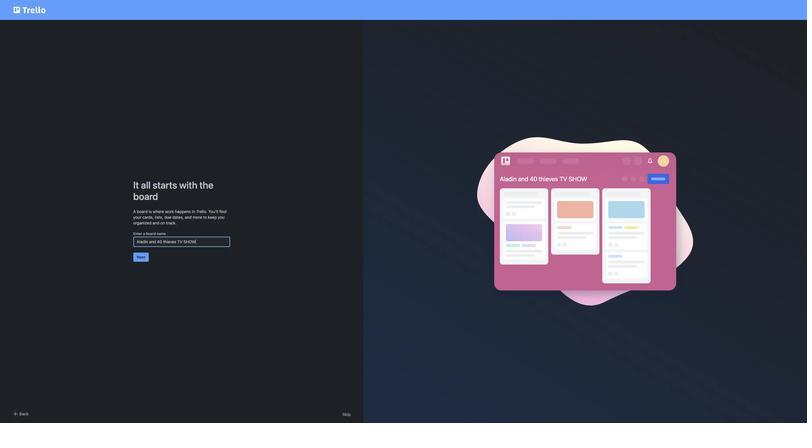 Task type: vqa. For each thing, say whether or not it's contained in the screenshot.
the rightmost boards
no



Task type: describe. For each thing, give the bounding box(es) containing it.
you
[[218, 215, 225, 220]]

board inside a board is where work happens in trello. you'll find your cards, lists, due dates, and more to keep you organized and on track.
[[137, 209, 148, 214]]

it
[[133, 179, 139, 191]]

work
[[165, 209, 174, 214]]

your
[[133, 215, 141, 220]]

cards,
[[143, 215, 154, 220]]

tv
[[560, 175, 568, 183]]

trello.
[[196, 209, 207, 214]]

to
[[203, 215, 207, 220]]

keep
[[208, 215, 217, 220]]

happens
[[175, 209, 191, 214]]

track.
[[166, 220, 177, 225]]

2 vertical spatial board
[[146, 231, 156, 236]]

it all starts with the board
[[133, 179, 214, 202]]

trello image
[[500, 155, 512, 167]]

show
[[569, 175, 588, 183]]

next button
[[133, 253, 149, 262]]

enter
[[133, 231, 142, 236]]

is
[[149, 209, 152, 214]]

organized
[[133, 220, 152, 225]]

40
[[530, 175, 538, 183]]

name
[[157, 231, 166, 236]]

starts
[[153, 179, 177, 191]]

thieves
[[539, 175, 558, 183]]



Task type: locate. For each thing, give the bounding box(es) containing it.
due
[[164, 215, 171, 220]]

the
[[200, 179, 214, 191]]

and down "happens" at left
[[185, 215, 192, 220]]

next
[[137, 255, 145, 259]]

aladin
[[500, 175, 517, 183]]

board up your
[[137, 209, 148, 214]]

more
[[193, 215, 202, 220]]

with
[[179, 179, 198, 191]]

skip
[[343, 412, 351, 417]]

skip button
[[343, 412, 351, 417]]

0 vertical spatial and
[[518, 175, 529, 183]]

you'll
[[209, 209, 218, 214]]

0 horizontal spatial and
[[153, 220, 159, 225]]

trello image
[[13, 3, 47, 17]]

on
[[160, 220, 165, 225]]

a
[[133, 209, 136, 214]]

board right a
[[146, 231, 156, 236]]

board up the is
[[133, 191, 158, 202]]

0 vertical spatial board
[[133, 191, 158, 202]]

enter a board name
[[133, 231, 166, 236]]

aladin and 40 thieves tv show
[[500, 175, 588, 183]]

2 horizontal spatial and
[[518, 175, 529, 183]]

1 vertical spatial and
[[185, 215, 192, 220]]

in
[[192, 209, 195, 214]]

2 vertical spatial and
[[153, 220, 159, 225]]

board inside it all starts with the board
[[133, 191, 158, 202]]

a
[[143, 231, 145, 236]]

1 vertical spatial board
[[137, 209, 148, 214]]

and left 40
[[518, 175, 529, 183]]

board
[[133, 191, 158, 202], [137, 209, 148, 214], [146, 231, 156, 236]]

back
[[19, 411, 29, 416]]

1 horizontal spatial and
[[185, 215, 192, 220]]

and
[[518, 175, 529, 183], [185, 215, 192, 220], [153, 220, 159, 225]]

lists,
[[155, 215, 163, 220]]

Enter a board name text field
[[133, 237, 230, 247]]

and down lists,
[[153, 220, 159, 225]]

find
[[220, 209, 227, 214]]

back button
[[13, 411, 29, 417]]

all
[[141, 179, 151, 191]]

dates,
[[172, 215, 184, 220]]

where
[[153, 209, 164, 214]]

a board is where work happens in trello. you'll find your cards, lists, due dates, and more to keep you organized and on track.
[[133, 209, 227, 225]]



